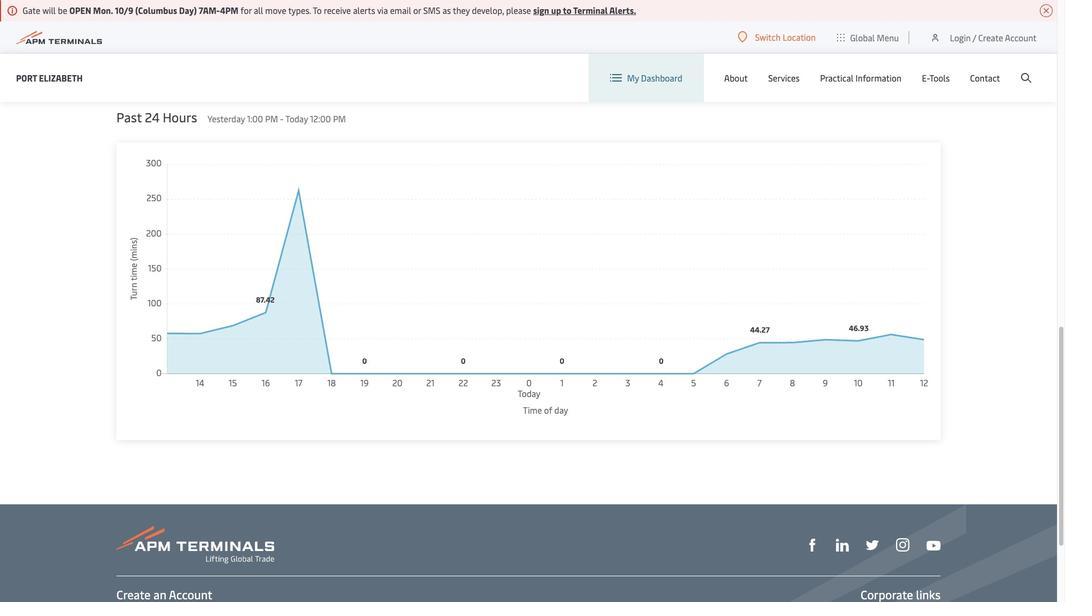 Task type: describe. For each thing, give the bounding box(es) containing it.
location
[[783, 31, 816, 43]]

via
[[377, 4, 388, 16]]

elizabeth
[[39, 72, 83, 83]]

instagram image
[[896, 539, 910, 552]]

(columbus
[[135, 4, 177, 16]]

gate
[[23, 4, 40, 16]]

12:00
[[310, 113, 331, 125]]

e-
[[922, 72, 930, 84]]

serviced under 30 minutes
[[473, 44, 588, 57]]

serviced for serviced under 60 minutes
[[746, 44, 783, 57]]

facebook image
[[806, 539, 819, 552]]

under for 30
[[512, 44, 537, 57]]

past 24 hours
[[116, 108, 197, 126]]

open
[[69, 4, 91, 16]]

services button
[[768, 54, 800, 102]]

account
[[1005, 31, 1037, 43]]

30
[[539, 44, 551, 57]]

please
[[506, 4, 531, 16]]

1 pm from the left
[[265, 113, 278, 125]]

to
[[563, 4, 572, 16]]

up
[[551, 4, 561, 16]]

port elizabeth link
[[16, 71, 83, 85]]

practical information
[[820, 72, 902, 84]]

terminal
[[573, 4, 608, 16]]

switch location
[[755, 31, 816, 43]]

receive
[[324, 4, 351, 16]]

move
[[265, 4, 286, 16]]

sign
[[533, 4, 549, 16]]

10/9
[[115, 4, 133, 16]]

port elizabeth
[[16, 72, 83, 83]]

serviced for serviced under 30 minutes
[[473, 44, 510, 57]]

practical information button
[[820, 54, 902, 102]]

/
[[973, 31, 977, 43]]

alerts
[[353, 4, 375, 16]]

practical
[[820, 72, 854, 84]]

create
[[979, 31, 1003, 43]]

types.
[[288, 4, 311, 16]]

menu
[[877, 31, 899, 43]]

yesterday 1:00 pm - today 12:00 pm
[[208, 113, 346, 125]]

fill 44 link
[[866, 538, 879, 552]]

email
[[390, 4, 411, 16]]

apmt footer logo image
[[116, 526, 274, 564]]

global menu
[[850, 31, 899, 43]]

switch
[[755, 31, 781, 43]]

global menu button
[[827, 21, 910, 53]]

under for 60
[[785, 44, 810, 57]]

2 pm from the left
[[333, 113, 346, 125]]

to
[[313, 4, 322, 16]]

login / create account
[[950, 31, 1037, 43]]

e-tools button
[[922, 54, 950, 102]]

port
[[16, 72, 37, 83]]

will
[[42, 4, 56, 16]]

switch location button
[[738, 31, 816, 43]]

linkedin__x28_alt_x29__3_ link
[[836, 538, 849, 552]]

login / create account link
[[930, 21, 1037, 53]]

for
[[241, 4, 252, 16]]

4pm
[[220, 4, 239, 16]]

sms
[[423, 4, 441, 16]]



Task type: vqa. For each thing, say whether or not it's contained in the screenshot.
leftmost PM
yes



Task type: locate. For each thing, give the bounding box(es) containing it.
2 serviced from the left
[[746, 44, 783, 57]]

as
[[443, 4, 451, 16]]

serviced
[[473, 44, 510, 57], [746, 44, 783, 57]]

twitter image
[[866, 539, 879, 552]]

they
[[453, 4, 470, 16]]

1 under from the left
[[512, 44, 537, 57]]

minutes for serviced under 60 minutes
[[827, 44, 862, 57]]

information
[[856, 72, 902, 84]]

0 horizontal spatial under
[[512, 44, 537, 57]]

tools
[[930, 72, 950, 84]]

2 under from the left
[[785, 44, 810, 57]]

2 minutes from the left
[[827, 44, 862, 57]]

develop,
[[472, 4, 504, 16]]

mon.
[[93, 4, 113, 16]]

7am-
[[199, 4, 220, 16]]

shape link
[[806, 538, 819, 552]]

1 horizontal spatial under
[[785, 44, 810, 57]]

serviced under 60 minutes
[[746, 44, 862, 57]]

services
[[768, 72, 800, 84]]

today
[[286, 113, 308, 125]]

serviced down switch
[[746, 44, 783, 57]]

contact button
[[970, 54, 1000, 102]]

minutes down global
[[827, 44, 862, 57]]

1 horizontal spatial serviced
[[746, 44, 783, 57]]

%
[[542, 8, 551, 24], [814, 8, 823, 24]]

pm right the 12:00 at the top of the page
[[333, 113, 346, 125]]

24
[[145, 108, 160, 126]]

be
[[58, 4, 67, 16]]

% left up
[[542, 8, 551, 24]]

e-tools
[[922, 72, 950, 84]]

contact
[[970, 72, 1000, 84]]

you tube link
[[927, 538, 941, 552]]

1 horizontal spatial pm
[[333, 113, 346, 125]]

under left 30
[[512, 44, 537, 57]]

pm
[[265, 113, 278, 125], [333, 113, 346, 125]]

instagram link
[[896, 538, 910, 552]]

minutes for serviced under 30 minutes
[[553, 44, 588, 57]]

1 horizontal spatial minutes
[[827, 44, 862, 57]]

or
[[413, 4, 421, 16]]

1 % from the left
[[542, 8, 551, 24]]

1 minutes from the left
[[553, 44, 588, 57]]

gate will be open mon. 10/9 (columbus day) 7am-4pm for all move types. to receive alerts via email or sms as they develop, please sign up to terminal alerts.
[[23, 4, 636, 16]]

% for 60
[[814, 8, 823, 24]]

1 serviced from the left
[[473, 44, 510, 57]]

all
[[254, 4, 263, 16]]

0 horizontal spatial serviced
[[473, 44, 510, 57]]

0 horizontal spatial pm
[[265, 113, 278, 125]]

youtube image
[[927, 541, 941, 551]]

pm left -
[[265, 113, 278, 125]]

60
[[813, 44, 824, 57]]

under
[[512, 44, 537, 57], [785, 44, 810, 57]]

alerts.
[[610, 4, 636, 16]]

-
[[280, 113, 284, 125]]

serviced down develop,
[[473, 44, 510, 57]]

global
[[850, 31, 875, 43]]

1 horizontal spatial %
[[814, 8, 823, 24]]

login
[[950, 31, 971, 43]]

0 horizontal spatial minutes
[[553, 44, 588, 57]]

2 % from the left
[[814, 8, 823, 24]]

0 horizontal spatial %
[[542, 8, 551, 24]]

past
[[116, 108, 142, 126]]

hours
[[163, 108, 197, 126]]

1:00
[[247, 113, 263, 125]]

yesterday
[[208, 113, 245, 125]]

minutes right 30
[[553, 44, 588, 57]]

% up the location
[[814, 8, 823, 24]]

under down the location
[[785, 44, 810, 57]]

sign up to terminal alerts. link
[[533, 4, 636, 16]]

mins
[[237, 16, 258, 29]]

% for 30
[[542, 8, 551, 24]]

linkedin image
[[836, 539, 849, 552]]

day)
[[179, 4, 197, 16]]

minutes
[[553, 44, 588, 57], [827, 44, 862, 57]]

close alert image
[[1040, 4, 1053, 17]]



